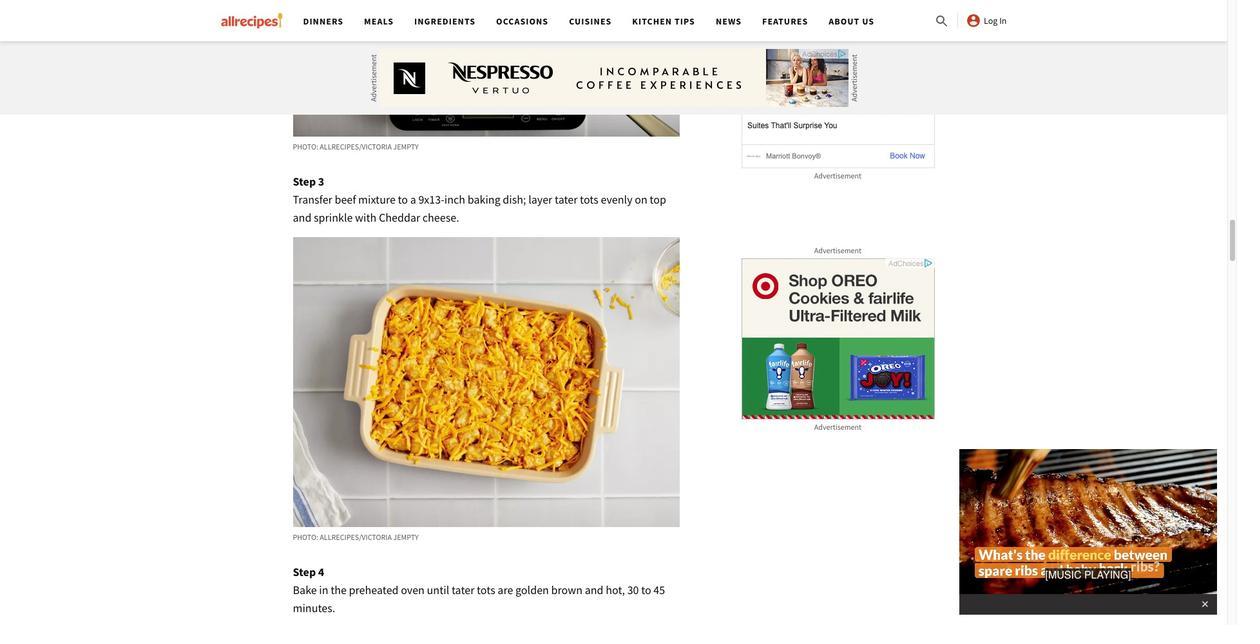 Task type: describe. For each thing, give the bounding box(es) containing it.
log in link
[[966, 13, 1007, 28]]

to inside transfer beef mixture to a 9x13-inch baking dish; layer tater tots evenly on top and sprinkle with cheddar cheese.
[[398, 192, 408, 207]]

on
[[635, 192, 648, 207]]

news link
[[716, 15, 742, 27]]

transfer
[[293, 192, 333, 207]]

ground beef cooking in a stainless steel skillet. image
[[293, 0, 680, 137]]

in
[[319, 583, 328, 597]]

allrecipes/victoria for uncooked tater tot casserole in a baking dish, sprinkled with cheese. image
[[320, 532, 392, 542]]

allrecipes/victoria for ground beef cooking in a stainless steel skillet. image
[[320, 142, 392, 152]]

search image
[[935, 13, 950, 29]]

golden
[[516, 583, 549, 597]]

occasions link
[[496, 15, 549, 27]]

navigation containing dinners
[[293, 0, 935, 41]]

kitchen
[[633, 15, 672, 27]]

layer
[[529, 192, 553, 207]]

account image
[[966, 13, 982, 28]]

transfer beef mixture to a 9x13-inch baking dish; layer tater tots evenly on top and sprinkle with cheddar cheese.
[[293, 192, 666, 225]]

ingredients
[[415, 15, 476, 27]]

baking
[[468, 192, 501, 207]]

cuisines
[[569, 15, 612, 27]]

dinners
[[303, 15, 344, 27]]

cheese.
[[423, 210, 459, 225]]

dish;
[[503, 192, 526, 207]]

mixture
[[358, 192, 396, 207]]

dinners link
[[303, 15, 344, 27]]

cuisines link
[[569, 15, 612, 27]]

until
[[427, 583, 449, 597]]

kitchen tips
[[633, 15, 695, 27]]

with
[[355, 210, 377, 225]]

log
[[984, 15, 998, 26]]

ingredients link
[[415, 15, 476, 27]]

tater inside transfer beef mixture to a 9x13-inch baking dish; layer tater tots evenly on top and sprinkle with cheddar cheese.
[[555, 192, 578, 207]]

kitchen tips link
[[633, 15, 695, 27]]



Task type: vqa. For each thing, say whether or not it's contained in the screenshot.
golden
yes



Task type: locate. For each thing, give the bounding box(es) containing it.
45
[[654, 583, 665, 597]]

1 horizontal spatial tater
[[555, 192, 578, 207]]

a
[[410, 192, 416, 207]]

oven
[[401, 583, 425, 597]]

us
[[863, 15, 875, 27]]

minutes.
[[293, 601, 335, 616]]

about us link
[[829, 15, 875, 27]]

0 vertical spatial allrecipes/victoria jempty
[[320, 142, 419, 152]]

0 vertical spatial and
[[293, 210, 312, 225]]

1 jempty from the top
[[393, 142, 419, 152]]

features link
[[763, 15, 808, 27]]

tots left are
[[477, 583, 496, 597]]

jempty up a
[[393, 142, 419, 152]]

hot,
[[606, 583, 625, 597]]

uncooked tater tot casserole in a baking dish, sprinkled with cheese. image
[[293, 238, 680, 527]]

preheated
[[349, 583, 399, 597]]

tater
[[555, 192, 578, 207], [452, 583, 475, 597]]

are
[[498, 583, 513, 597]]

1 vertical spatial tater
[[452, 583, 475, 597]]

to
[[398, 192, 408, 207], [641, 583, 652, 597]]

2 jempty from the top
[[393, 532, 419, 542]]

jempty
[[393, 142, 419, 152], [393, 532, 419, 542]]

jempty up oven
[[393, 532, 419, 542]]

jempty for uncooked tater tot casserole in a baking dish, sprinkled with cheese. image
[[393, 532, 419, 542]]

2 allrecipes/victoria from the top
[[320, 532, 392, 542]]

tater right until on the bottom of page
[[452, 583, 475, 597]]

to left a
[[398, 192, 408, 207]]

0 horizontal spatial tots
[[477, 583, 496, 597]]

and left "hot,"
[[585, 583, 604, 597]]

0 horizontal spatial tater
[[452, 583, 475, 597]]

and
[[293, 210, 312, 225], [585, 583, 604, 597]]

log in
[[984, 15, 1007, 26]]

tips
[[675, 15, 695, 27]]

0 vertical spatial tots
[[580, 192, 599, 207]]

1 vertical spatial to
[[641, 583, 652, 597]]

tater inside bake in the preheated oven until tater tots are golden brown and hot, 30 to 45 minutes.
[[452, 583, 475, 597]]

1 horizontal spatial to
[[641, 583, 652, 597]]

jempty for ground beef cooking in a stainless steel skillet. image
[[393, 142, 419, 152]]

1 vertical spatial jempty
[[393, 532, 419, 542]]

allrecipes/victoria jempty for uncooked tater tot casserole in a baking dish, sprinkled with cheese. image
[[320, 532, 419, 542]]

0 vertical spatial to
[[398, 192, 408, 207]]

tots inside transfer beef mixture to a 9x13-inch baking dish; layer tater tots evenly on top and sprinkle with cheddar cheese.
[[580, 192, 599, 207]]

0 horizontal spatial and
[[293, 210, 312, 225]]

to inside bake in the preheated oven until tater tots are golden brown and hot, 30 to 45 minutes.
[[641, 583, 652, 597]]

allrecipes/victoria up beef
[[320, 142, 392, 152]]

to left 45
[[641, 583, 652, 597]]

occasions
[[496, 15, 549, 27]]

and down transfer
[[293, 210, 312, 225]]

9x13-
[[419, 192, 445, 207]]

1 allrecipes/victoria jempty from the top
[[320, 142, 419, 152]]

1 vertical spatial allrecipes/victoria jempty
[[320, 532, 419, 542]]

30
[[628, 583, 639, 597]]

about us
[[829, 15, 875, 27]]

news
[[716, 15, 742, 27]]

meals link
[[364, 15, 394, 27]]

0 vertical spatial tater
[[555, 192, 578, 207]]

sprinkle
[[314, 210, 353, 225]]

allrecipes/victoria
[[320, 142, 392, 152], [320, 532, 392, 542]]

top
[[650, 192, 666, 207]]

in
[[1000, 15, 1007, 26]]

brown
[[551, 583, 583, 597]]

1 horizontal spatial tots
[[580, 192, 599, 207]]

tater right layer
[[555, 192, 578, 207]]

0 horizontal spatial to
[[398, 192, 408, 207]]

0 vertical spatial jempty
[[393, 142, 419, 152]]

2 allrecipes/victoria jempty from the top
[[320, 532, 419, 542]]

inch
[[445, 192, 465, 207]]

allrecipes/victoria jempty up preheated at the left
[[320, 532, 419, 542]]

cheddar
[[379, 210, 420, 225]]

1 vertical spatial tots
[[477, 583, 496, 597]]

1 vertical spatial and
[[585, 583, 604, 597]]

beef
[[335, 192, 356, 207]]

allrecipes/victoria jempty for ground beef cooking in a stainless steel skillet. image
[[320, 142, 419, 152]]

meals
[[364, 15, 394, 27]]

about
[[829, 15, 860, 27]]

and inside bake in the preheated oven until tater tots are golden brown and hot, 30 to 45 minutes.
[[585, 583, 604, 597]]

bake in the preheated oven until tater tots are golden brown and hot, 30 to 45 minutes.
[[293, 583, 665, 616]]

features
[[763, 15, 808, 27]]

tots
[[580, 192, 599, 207], [477, 583, 496, 597]]

1 horizontal spatial and
[[585, 583, 604, 597]]

allrecipes/victoria up the
[[320, 532, 392, 542]]

1 vertical spatial allrecipes/victoria
[[320, 532, 392, 542]]

home image
[[221, 13, 283, 28]]

allrecipes/victoria jempty up mixture
[[320, 142, 419, 152]]

the
[[331, 583, 347, 597]]

bake
[[293, 583, 317, 597]]

navigation
[[293, 0, 935, 41]]

advertisement region
[[742, 7, 935, 168], [379, 49, 849, 107], [742, 258, 935, 420]]

1 allrecipes/victoria from the top
[[320, 142, 392, 152]]

tots left evenly
[[580, 192, 599, 207]]

and inside transfer beef mixture to a 9x13-inch baking dish; layer tater tots evenly on top and sprinkle with cheddar cheese.
[[293, 210, 312, 225]]

tots inside bake in the preheated oven until tater tots are golden brown and hot, 30 to 45 minutes.
[[477, 583, 496, 597]]

evenly
[[601, 192, 633, 207]]

0 vertical spatial allrecipes/victoria
[[320, 142, 392, 152]]

allrecipes/victoria jempty
[[320, 142, 419, 152], [320, 532, 419, 542]]



